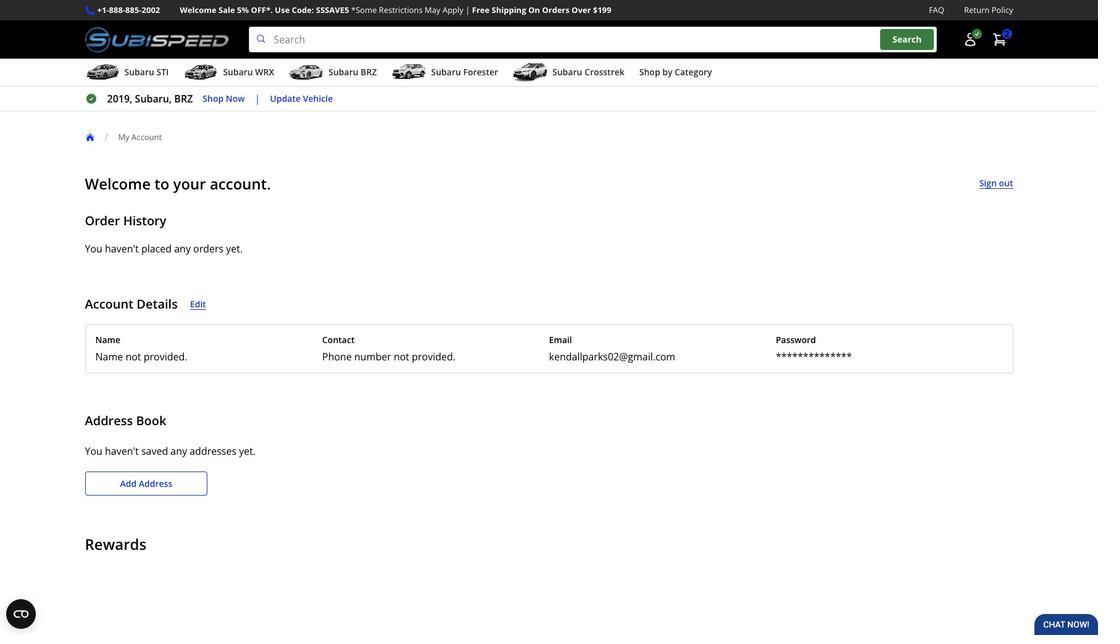 Task type: describe. For each thing, give the bounding box(es) containing it.
a subaru brz thumbnail image image
[[289, 63, 324, 82]]

subaru for subaru forester
[[431, 66, 461, 78]]

my
[[118, 131, 129, 142]]

1 horizontal spatial |
[[466, 4, 470, 15]]

2 button
[[986, 27, 1014, 52]]

button image
[[963, 32, 978, 47]]

you for you haven't saved any addresses yet.
[[85, 444, 102, 458]]

restrictions
[[379, 4, 423, 15]]

crosstrek
[[585, 66, 625, 78]]

subaru,
[[135, 92, 172, 106]]

subaru for subaru sti
[[124, 66, 154, 78]]

welcome for welcome to your account.
[[85, 174, 151, 194]]

2019, subaru, brz
[[107, 92, 193, 106]]

off*.
[[251, 4, 273, 15]]

provided. inside contact phone number not provided.
[[412, 350, 456, 363]]

**************
[[776, 350, 852, 363]]

welcome to your account.
[[85, 174, 271, 194]]

$199
[[593, 4, 612, 15]]

sti
[[157, 66, 169, 78]]

return policy
[[964, 4, 1014, 15]]

2002
[[142, 4, 160, 15]]

subaru sti button
[[85, 61, 169, 86]]

+1-
[[97, 4, 109, 15]]

a subaru crosstrek thumbnail image image
[[513, 63, 548, 82]]

wrx
[[255, 66, 274, 78]]

subaru crosstrek
[[553, 66, 625, 78]]

welcome for welcome sale 5% off*. use code: sssave5
[[180, 4, 217, 15]]

shop now link
[[203, 92, 245, 106]]

sssave5
[[316, 4, 349, 15]]

update vehicle button
[[270, 92, 333, 106]]

subaru brz
[[329, 66, 377, 78]]

sale
[[219, 4, 235, 15]]

my account link
[[118, 131, 172, 142]]

contact phone number not provided.
[[322, 334, 456, 363]]

addresses
[[190, 444, 237, 458]]

contact
[[322, 334, 355, 346]]

details
[[137, 296, 178, 313]]

use
[[275, 4, 290, 15]]

/
[[105, 130, 108, 144]]

not inside name name not provided.
[[126, 350, 141, 363]]

name name not provided.
[[95, 334, 187, 363]]

address book
[[85, 412, 166, 429]]

faq link
[[929, 4, 945, 17]]

subaru forester
[[431, 66, 498, 78]]

order
[[85, 212, 120, 229]]

password **************
[[776, 334, 852, 363]]

vehicle
[[303, 92, 333, 104]]

may
[[425, 4, 441, 15]]

1 vertical spatial account
[[85, 296, 133, 313]]

888-
[[109, 4, 125, 15]]

you for you haven't placed any orders yet.
[[85, 242, 102, 256]]

account.
[[210, 174, 271, 194]]

shop by category button
[[640, 61, 712, 86]]

apply
[[443, 4, 464, 15]]

return policy link
[[964, 4, 1014, 17]]

history
[[123, 212, 166, 229]]

open widget image
[[6, 600, 36, 629]]

885-
[[125, 4, 142, 15]]

free
[[472, 4, 490, 15]]

0 horizontal spatial brz
[[174, 92, 193, 106]]

subaru sti
[[124, 66, 169, 78]]

code:
[[292, 4, 314, 15]]

1 name from the top
[[95, 334, 120, 346]]

password
[[776, 334, 816, 346]]

search
[[893, 34, 922, 45]]

add address link
[[85, 471, 208, 496]]

rewards
[[85, 534, 146, 555]]

update vehicle
[[270, 92, 333, 104]]

subaru for subaru crosstrek
[[553, 66, 582, 78]]

+1-888-885-2002
[[97, 4, 160, 15]]

return
[[964, 4, 990, 15]]

subaru wrx button
[[184, 61, 274, 86]]

search input field
[[249, 27, 937, 53]]

2 name from the top
[[95, 350, 123, 363]]

any for placed
[[174, 242, 191, 256]]

add address
[[120, 478, 172, 489]]

welcome sale 5% off*. use code: sssave5
[[180, 4, 349, 15]]

book
[[136, 412, 166, 429]]

yet. for you haven't placed any orders yet.
[[226, 242, 243, 256]]



Task type: vqa. For each thing, say whether or not it's contained in the screenshot.
2019,
yes



Task type: locate. For each thing, give the bounding box(es) containing it.
4 subaru from the left
[[431, 66, 461, 78]]

2
[[1005, 28, 1010, 40]]

0 vertical spatial you
[[85, 242, 102, 256]]

5 subaru from the left
[[553, 66, 582, 78]]

1 vertical spatial any
[[171, 444, 187, 458]]

0 vertical spatial name
[[95, 334, 120, 346]]

0 vertical spatial |
[[466, 4, 470, 15]]

placed
[[141, 242, 172, 256]]

brz inside dropdown button
[[361, 66, 377, 78]]

0 vertical spatial welcome
[[180, 4, 217, 15]]

2 not from the left
[[394, 350, 409, 363]]

orders
[[542, 4, 570, 15]]

subaru forester button
[[392, 61, 498, 86]]

address left 'book'
[[85, 412, 133, 429]]

haven't down order history
[[105, 242, 139, 256]]

by
[[663, 66, 673, 78]]

0 vertical spatial any
[[174, 242, 191, 256]]

subaru brz button
[[289, 61, 377, 86]]

yet. for you haven't saved any addresses yet.
[[239, 444, 256, 458]]

1 horizontal spatial not
[[394, 350, 409, 363]]

1 vertical spatial haven't
[[105, 444, 139, 458]]

0 vertical spatial haven't
[[105, 242, 139, 256]]

subaru left forester at the top left
[[431, 66, 461, 78]]

2 provided. from the left
[[412, 350, 456, 363]]

provided.
[[144, 350, 187, 363], [412, 350, 456, 363]]

3 subaru from the left
[[329, 66, 358, 78]]

not down account details
[[126, 350, 141, 363]]

*some restrictions may apply | free shipping on orders over $199
[[351, 4, 612, 15]]

1 provided. from the left
[[144, 350, 187, 363]]

| right the now
[[255, 92, 260, 106]]

yet. right addresses
[[239, 444, 256, 458]]

faq
[[929, 4, 945, 15]]

1 horizontal spatial shop
[[640, 66, 660, 78]]

1 vertical spatial shop
[[203, 92, 224, 104]]

out
[[999, 177, 1014, 189]]

1 horizontal spatial welcome
[[180, 4, 217, 15]]

haven't for placed
[[105, 242, 139, 256]]

subaru for subaru brz
[[329, 66, 358, 78]]

update
[[270, 92, 301, 104]]

a subaru sti thumbnail image image
[[85, 63, 119, 82]]

2 haven't from the top
[[105, 444, 139, 458]]

not right number
[[394, 350, 409, 363]]

0 vertical spatial brz
[[361, 66, 377, 78]]

0 horizontal spatial |
[[255, 92, 260, 106]]

edit
[[190, 298, 206, 310]]

subaru for subaru wrx
[[223, 66, 253, 78]]

subaru inside dropdown button
[[431, 66, 461, 78]]

brz
[[361, 66, 377, 78], [174, 92, 193, 106]]

not inside contact phone number not provided.
[[394, 350, 409, 363]]

provided. down "details"
[[144, 350, 187, 363]]

welcome up order history
[[85, 174, 151, 194]]

account left "details"
[[85, 296, 133, 313]]

0 vertical spatial yet.
[[226, 242, 243, 256]]

provided. inside name name not provided.
[[144, 350, 187, 363]]

address
[[85, 412, 133, 429], [139, 478, 172, 489]]

welcome
[[180, 4, 217, 15], [85, 174, 151, 194]]

account details
[[85, 296, 178, 313]]

1 vertical spatial brz
[[174, 92, 193, 106]]

subaru left sti
[[124, 66, 154, 78]]

subaru up 'vehicle'
[[329, 66, 358, 78]]

any right saved
[[171, 444, 187, 458]]

0 horizontal spatial provided.
[[144, 350, 187, 363]]

subaru
[[124, 66, 154, 78], [223, 66, 253, 78], [329, 66, 358, 78], [431, 66, 461, 78], [553, 66, 582, 78]]

forester
[[463, 66, 498, 78]]

0 vertical spatial shop
[[640, 66, 660, 78]]

edit link
[[190, 297, 206, 311]]

1 vertical spatial yet.
[[239, 444, 256, 458]]

2019,
[[107, 92, 132, 106]]

1 horizontal spatial provided.
[[412, 350, 456, 363]]

search button
[[881, 29, 934, 50]]

subaru inside dropdown button
[[223, 66, 253, 78]]

a subaru wrx thumbnail image image
[[184, 63, 218, 82]]

0 horizontal spatial shop
[[203, 92, 224, 104]]

5%
[[237, 4, 249, 15]]

number
[[354, 350, 391, 363]]

|
[[466, 4, 470, 15], [255, 92, 260, 106]]

| left free on the left
[[466, 4, 470, 15]]

you haven't placed any orders yet.
[[85, 242, 243, 256]]

0 horizontal spatial welcome
[[85, 174, 151, 194]]

shop left by
[[640, 66, 660, 78]]

1 horizontal spatial brz
[[361, 66, 377, 78]]

sign out
[[980, 177, 1014, 189]]

1 vertical spatial address
[[139, 478, 172, 489]]

brz right subaru,
[[174, 92, 193, 106]]

subaru left crosstrek
[[553, 66, 582, 78]]

1 vertical spatial |
[[255, 92, 260, 106]]

you haven't saved any addresses yet.
[[85, 444, 256, 458]]

email kendallparks02@gmail.com
[[549, 334, 676, 363]]

on
[[528, 4, 540, 15]]

2 you from the top
[[85, 444, 102, 458]]

provided. right number
[[412, 350, 456, 363]]

kendallparks02@gmail.com
[[549, 350, 676, 363]]

email
[[549, 334, 572, 346]]

phone
[[322, 350, 352, 363]]

my account
[[118, 131, 162, 142]]

shop inside 'shop by category' 'dropdown button'
[[640, 66, 660, 78]]

*some
[[351, 4, 377, 15]]

shop left the now
[[203, 92, 224, 104]]

subaru wrx
[[223, 66, 274, 78]]

sign out button
[[980, 177, 1014, 191]]

account
[[131, 131, 162, 142], [85, 296, 133, 313]]

subaru up the now
[[223, 66, 253, 78]]

subaru crosstrek button
[[513, 61, 625, 86]]

add
[[120, 478, 137, 489]]

you
[[85, 242, 102, 256], [85, 444, 102, 458]]

welcome left sale
[[180, 4, 217, 15]]

brz left a subaru forester thumbnail image
[[361, 66, 377, 78]]

0 vertical spatial account
[[131, 131, 162, 142]]

address right add
[[139, 478, 172, 489]]

shop
[[640, 66, 660, 78], [203, 92, 224, 104]]

over
[[572, 4, 591, 15]]

1 vertical spatial name
[[95, 350, 123, 363]]

orders
[[193, 242, 224, 256]]

a subaru forester thumbnail image image
[[392, 63, 426, 82]]

1 horizontal spatial address
[[139, 478, 172, 489]]

0 vertical spatial address
[[85, 412, 133, 429]]

1 not from the left
[[126, 350, 141, 363]]

your
[[173, 174, 206, 194]]

you down order
[[85, 242, 102, 256]]

any left orders
[[174, 242, 191, 256]]

shop inside shop now link
[[203, 92, 224, 104]]

1 haven't from the top
[[105, 242, 139, 256]]

0 horizontal spatial address
[[85, 412, 133, 429]]

yet. right orders
[[226, 242, 243, 256]]

1 vertical spatial welcome
[[85, 174, 151, 194]]

now
[[226, 92, 245, 104]]

shipping
[[492, 4, 526, 15]]

1 subaru from the left
[[124, 66, 154, 78]]

category
[[675, 66, 712, 78]]

+1-888-885-2002 link
[[97, 4, 160, 17]]

any
[[174, 242, 191, 256], [171, 444, 187, 458]]

any for saved
[[171, 444, 187, 458]]

shop for shop now
[[203, 92, 224, 104]]

name
[[95, 334, 120, 346], [95, 350, 123, 363]]

haven't for saved
[[105, 444, 139, 458]]

sign
[[980, 177, 997, 189]]

subispeed logo image
[[85, 27, 229, 53]]

shop for shop by category
[[640, 66, 660, 78]]

haven't down address book
[[105, 444, 139, 458]]

home image
[[85, 132, 95, 142]]

1 you from the top
[[85, 242, 102, 256]]

to
[[154, 174, 169, 194]]

shop by category
[[640, 66, 712, 78]]

you down address book
[[85, 444, 102, 458]]

2 subaru from the left
[[223, 66, 253, 78]]

0 horizontal spatial not
[[126, 350, 141, 363]]

1 vertical spatial you
[[85, 444, 102, 458]]

not
[[126, 350, 141, 363], [394, 350, 409, 363]]

yet.
[[226, 242, 243, 256], [239, 444, 256, 458]]

account right the my
[[131, 131, 162, 142]]

order history
[[85, 212, 166, 229]]

policy
[[992, 4, 1014, 15]]

shop now
[[203, 92, 245, 104]]



